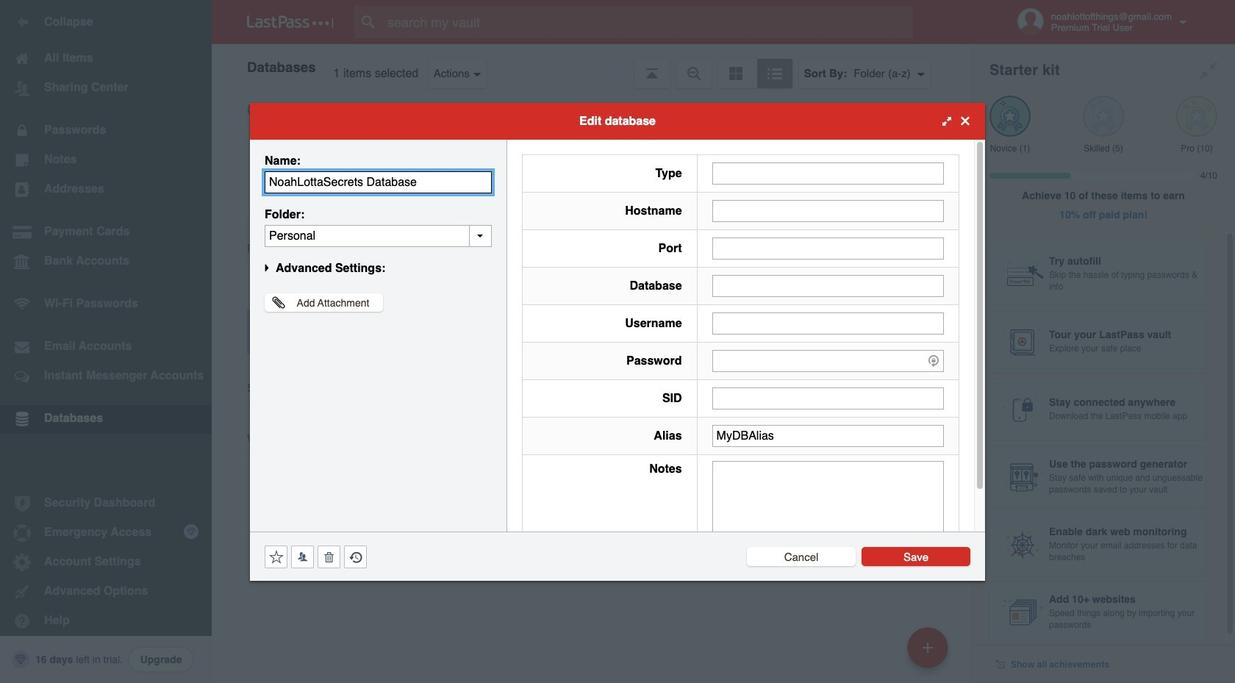 Task type: describe. For each thing, give the bounding box(es) containing it.
search my vault text field
[[354, 6, 942, 38]]

new item image
[[923, 642, 933, 653]]

lastpass image
[[247, 15, 334, 29]]



Task type: locate. For each thing, give the bounding box(es) containing it.
new item navigation
[[902, 623, 958, 683]]

None text field
[[265, 171, 492, 193], [712, 237, 944, 259], [712, 275, 944, 297], [712, 312, 944, 334], [265, 171, 492, 193], [712, 237, 944, 259], [712, 275, 944, 297], [712, 312, 944, 334]]

vault options navigation
[[212, 44, 972, 88]]

Search search field
[[354, 6, 942, 38]]

None password field
[[712, 350, 944, 372]]

main navigation navigation
[[0, 0, 212, 683]]

dialog
[[250, 103, 986, 581]]

None text field
[[712, 162, 944, 184], [712, 200, 944, 222], [265, 225, 492, 247], [712, 387, 944, 409], [712, 425, 944, 447], [712, 461, 944, 552], [712, 162, 944, 184], [712, 200, 944, 222], [265, 225, 492, 247], [712, 387, 944, 409], [712, 425, 944, 447], [712, 461, 944, 552]]



